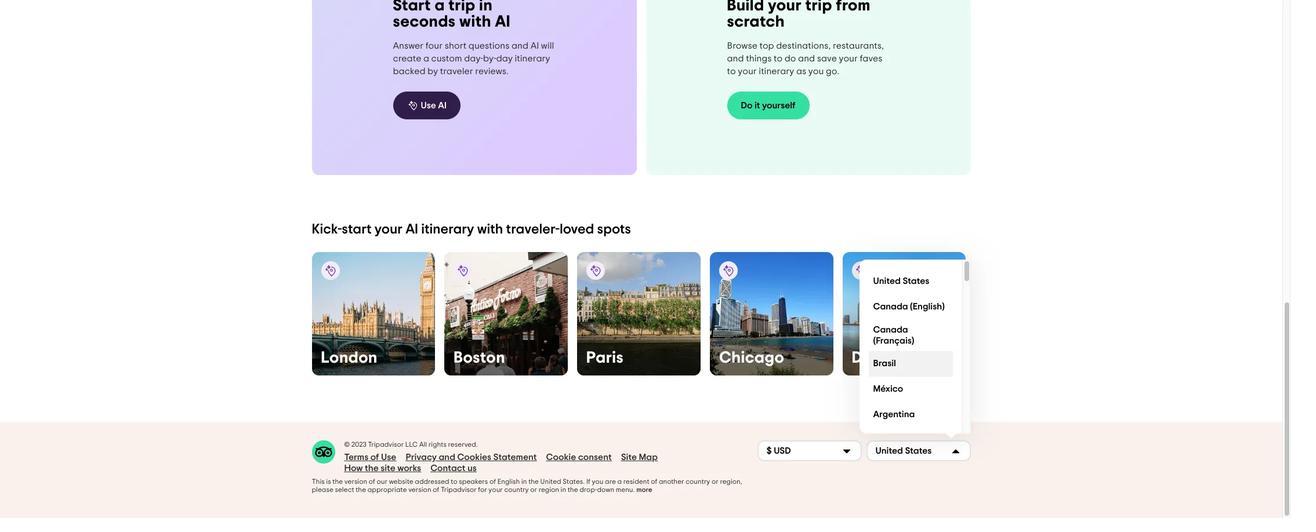 Task type: vqa. For each thing, say whether or not it's contained in the screenshot.
1st Carousel of images "figure"
no



Task type: locate. For each thing, give the bounding box(es) containing it.
2 vertical spatial to
[[451, 479, 458, 485]]

united states down argentina link
[[876, 447, 932, 456]]

united inside popup button
[[876, 447, 903, 456]]

0 horizontal spatial itinerary
[[421, 223, 474, 237]]

use up site
[[381, 453, 396, 462]]

states down argentina link
[[905, 447, 932, 456]]

states inside popup button
[[905, 447, 932, 456]]

trip left from at the top right of page
[[806, 0, 832, 14]]

0 horizontal spatial use
[[381, 453, 396, 462]]

2 vertical spatial in
[[561, 487, 566, 494]]

0 horizontal spatial version
[[345, 479, 367, 485]]

(français)
[[873, 336, 915, 346]]

states up canada (english) link
[[903, 277, 930, 286]]

contact us link
[[431, 463, 477, 474]]

or left region,
[[712, 479, 719, 485]]

version down "addressed"
[[409, 487, 431, 494]]

region,
[[720, 479, 742, 485]]

1 horizontal spatial use
[[421, 101, 436, 110]]

united down argentina
[[876, 447, 903, 456]]

1 trip from the left
[[449, 0, 476, 14]]

please
[[312, 487, 334, 494]]

0 vertical spatial with
[[460, 14, 491, 30]]

your inside 'build your trip from scratch'
[[768, 0, 802, 14]]

more button
[[637, 486, 652, 494]]

with inside the 'start a trip in seconds with ai'
[[460, 14, 491, 30]]

0 vertical spatial united
[[873, 277, 901, 286]]

0 vertical spatial to
[[774, 54, 783, 63]]

version
[[345, 479, 367, 485], [409, 487, 431, 494]]

with up questions
[[460, 14, 491, 30]]

0 horizontal spatial or
[[530, 487, 537, 494]]

ai inside answer four short questions and ai will create a custom day-by-day itinerary backed by traveler reviews.
[[531, 41, 539, 50]]

tripadvisor down this is the version of our website addressed to speakers of english in the united states
[[441, 487, 477, 494]]

terms of use
[[344, 453, 396, 462]]

in right english
[[522, 479, 527, 485]]

1 vertical spatial use
[[381, 453, 396, 462]]

a inside the 'start a trip in seconds with ai'
[[435, 0, 445, 14]]

2 vertical spatial itinerary
[[421, 223, 474, 237]]

do
[[741, 101, 753, 110]]

ai
[[495, 14, 511, 30], [531, 41, 539, 50], [438, 101, 447, 110], [406, 223, 418, 237]]

$ usd
[[767, 447, 791, 456]]

1 vertical spatial tripadvisor
[[441, 487, 477, 494]]

states
[[903, 277, 930, 286], [905, 447, 932, 456], [563, 479, 583, 485]]

use down by
[[421, 101, 436, 110]]

1 vertical spatial states
[[905, 447, 932, 456]]

0 vertical spatial tripadvisor
[[368, 441, 404, 448]]

reviews.
[[475, 67, 509, 76]]

2 horizontal spatial a
[[618, 479, 622, 485]]

0 horizontal spatial trip
[[449, 0, 476, 14]]

start
[[393, 0, 431, 14]]

2 vertical spatial states
[[563, 479, 583, 485]]

canada
[[873, 302, 908, 312], [873, 325, 908, 335]]

1 horizontal spatial trip
[[806, 0, 832, 14]]

the down terms of use link
[[365, 464, 379, 473]]

answer four short questions and ai will create a custom day-by-day itinerary backed by traveler reviews.
[[393, 41, 554, 76]]

and up day
[[512, 41, 529, 50]]

0 vertical spatial in
[[479, 0, 493, 14]]

you right the as
[[809, 67, 824, 76]]

itinerary inside answer four short questions and ai will create a custom day-by-day itinerary backed by traveler reviews.
[[515, 54, 550, 63]]

0 vertical spatial states
[[903, 277, 930, 286]]

2 horizontal spatial in
[[561, 487, 566, 494]]

0 vertical spatial use
[[421, 101, 436, 110]]

1 horizontal spatial version
[[409, 487, 431, 494]]

country down english
[[504, 487, 529, 494]]

will
[[541, 41, 554, 50]]

1 vertical spatial with
[[477, 223, 503, 237]]

canada up (français)
[[873, 325, 908, 335]]

0 horizontal spatial tripadvisor
[[368, 441, 404, 448]]

a
[[435, 0, 445, 14], [423, 54, 429, 63], [618, 479, 622, 485]]

1 vertical spatial you
[[592, 479, 604, 485]]

of down "addressed"
[[433, 487, 439, 494]]

united states for united states link
[[873, 277, 930, 286]]

canada inside canada (français)
[[873, 325, 908, 335]]

trip inside 'build your trip from scratch'
[[806, 0, 832, 14]]

united up canada (english)
[[873, 277, 901, 286]]

0 horizontal spatial in
[[479, 0, 493, 14]]

in up questions
[[479, 0, 493, 14]]

to
[[774, 54, 783, 63], [727, 67, 736, 76], [451, 479, 458, 485]]

with
[[460, 14, 491, 30], [477, 223, 503, 237]]

use
[[421, 101, 436, 110], [381, 453, 396, 462]]

browse
[[727, 41, 758, 50]]

a right start
[[435, 0, 445, 14]]

in right region
[[561, 487, 566, 494]]

2023
[[351, 441, 367, 448]]

chicago link
[[710, 252, 834, 376]]

united states button
[[866, 441, 971, 462]]

the
[[365, 464, 379, 473], [333, 479, 343, 485], [529, 479, 539, 485], [356, 487, 366, 494], [568, 487, 578, 494]]

1 vertical spatial united states
[[876, 447, 932, 456]]

0 vertical spatial a
[[435, 0, 445, 14]]

1 vertical spatial canada
[[873, 325, 908, 335]]

traveler
[[440, 67, 473, 76]]

ai inside button
[[438, 101, 447, 110]]

privacy and cookies statement link
[[406, 452, 537, 463]]

and down browse
[[727, 54, 744, 63]]

0 horizontal spatial a
[[423, 54, 429, 63]]

1 vertical spatial united
[[876, 447, 903, 456]]

ai up questions
[[495, 14, 511, 30]]

trip for your
[[806, 0, 832, 14]]

country right another
[[686, 479, 710, 485]]

1 vertical spatial to
[[727, 67, 736, 76]]

a right are
[[618, 479, 622, 485]]

and up contact at the bottom left of page
[[439, 453, 455, 462]]

your right start
[[375, 223, 403, 237]]

0 vertical spatial united states
[[873, 277, 930, 286]]

states inside menu
[[903, 277, 930, 286]]

1 vertical spatial version
[[409, 487, 431, 494]]

usd
[[774, 447, 791, 456]]

with left traveler-
[[477, 223, 503, 237]]

united for united states link
[[873, 277, 901, 286]]

your right for
[[489, 487, 503, 494]]

united up region
[[540, 479, 561, 485]]

your right 'build'
[[768, 0, 802, 14]]

use inside button
[[421, 101, 436, 110]]

1 horizontal spatial tripadvisor
[[441, 487, 477, 494]]

2 canada from the top
[[873, 325, 908, 335]]

trip
[[449, 0, 476, 14], [806, 0, 832, 14]]

ai down traveler
[[438, 101, 447, 110]]

states for united states popup button
[[905, 447, 932, 456]]

trip inside the 'start a trip in seconds with ai'
[[449, 0, 476, 14]]

states for united states link
[[903, 277, 930, 286]]

0 vertical spatial version
[[345, 479, 367, 485]]

region
[[539, 487, 559, 494]]

in inside . if you are a resident of another country or region, please select the appropriate version of tripadvisor for your country or region in the drop-down menu.
[[561, 487, 566, 494]]

save
[[817, 54, 837, 63]]

argentina
[[873, 410, 915, 420]]

states left if
[[563, 479, 583, 485]]

0 horizontal spatial country
[[504, 487, 529, 494]]

tripadvisor inside . if you are a resident of another country or region, please select the appropriate version of tripadvisor for your country or region in the drop-down menu.
[[441, 487, 477, 494]]

menu
[[860, 260, 971, 454]]

united states inside popup button
[[876, 447, 932, 456]]

1 horizontal spatial you
[[809, 67, 824, 76]]

faves
[[860, 54, 883, 63]]

things
[[746, 54, 772, 63]]

tripadvisor
[[368, 441, 404, 448], [441, 487, 477, 494]]

1 horizontal spatial or
[[712, 479, 719, 485]]

0 vertical spatial country
[[686, 479, 710, 485]]

ai left will
[[531, 41, 539, 50]]

start a trip in seconds with ai
[[393, 0, 511, 30]]

is
[[326, 479, 331, 485]]

in
[[479, 0, 493, 14], [522, 479, 527, 485], [561, 487, 566, 494]]

version down how on the left bottom of the page
[[345, 479, 367, 485]]

appropriate
[[368, 487, 407, 494]]

1 horizontal spatial to
[[727, 67, 736, 76]]

méxico
[[873, 385, 903, 394]]

0 horizontal spatial you
[[592, 479, 604, 485]]

2 horizontal spatial to
[[774, 54, 783, 63]]

version inside . if you are a resident of another country or region, please select the appropriate version of tripadvisor for your country or region in the drop-down menu.
[[409, 487, 431, 494]]

london link
[[312, 252, 435, 376]]

1 vertical spatial a
[[423, 54, 429, 63]]

1 horizontal spatial in
[[522, 479, 527, 485]]

paris
[[587, 350, 624, 367]]

itinerary inside browse top destinations, restaurants, and things to do and save your faves to your itinerary as you go.
[[759, 67, 794, 76]]

site
[[621, 453, 637, 462]]

top
[[760, 41, 774, 50]]

you inside browse top destinations, restaurants, and things to do and save your faves to your itinerary as you go.
[[809, 67, 824, 76]]

2 vertical spatial a
[[618, 479, 622, 485]]

tripadvisor up terms of use on the left of the page
[[368, 441, 404, 448]]

works
[[398, 464, 421, 473]]

to down browse
[[727, 67, 736, 76]]

0 vertical spatial you
[[809, 67, 824, 76]]

questions
[[469, 41, 510, 50]]

1 horizontal spatial a
[[435, 0, 445, 14]]

resident
[[624, 479, 650, 485]]

spots
[[597, 223, 631, 237]]

of left english
[[490, 479, 496, 485]]

to left do
[[774, 54, 783, 63]]

a up by
[[423, 54, 429, 63]]

and inside answer four short questions and ai will create a custom day-by-day itinerary backed by traveler reviews.
[[512, 41, 529, 50]]

united states up canada (english)
[[873, 277, 930, 286]]

argentina link
[[869, 403, 953, 428]]

trip up short
[[449, 0, 476, 14]]

to down contact us link
[[451, 479, 458, 485]]

cookie consent
[[546, 453, 612, 462]]

2 trip from the left
[[806, 0, 832, 14]]

0 vertical spatial or
[[712, 479, 719, 485]]

canada for canada (english)
[[873, 302, 908, 312]]

all
[[419, 441, 427, 448]]

dubai link
[[843, 252, 966, 376]]

1 vertical spatial itinerary
[[759, 67, 794, 76]]

1 vertical spatial country
[[504, 487, 529, 494]]

go.
[[826, 67, 840, 76]]

you right if
[[592, 479, 604, 485]]

the right is
[[333, 479, 343, 485]]

canada up canada (français) in the bottom of the page
[[873, 302, 908, 312]]

canada for canada (français)
[[873, 325, 908, 335]]

you
[[809, 67, 824, 76], [592, 479, 604, 485]]

your down things
[[738, 67, 757, 76]]

start
[[342, 223, 372, 237]]

backed
[[393, 67, 426, 76]]

1 canada from the top
[[873, 302, 908, 312]]

canada (français) link
[[869, 320, 953, 351]]

united states
[[873, 277, 930, 286], [876, 447, 932, 456]]

1 horizontal spatial itinerary
[[515, 54, 550, 63]]

privacy
[[406, 453, 437, 462]]

create
[[393, 54, 421, 63]]

or left region
[[530, 487, 537, 494]]

menu containing united states
[[860, 260, 971, 454]]

0 vertical spatial itinerary
[[515, 54, 550, 63]]

boston
[[454, 350, 505, 367]]

0 vertical spatial canada
[[873, 302, 908, 312]]

short
[[445, 41, 467, 50]]

1 horizontal spatial country
[[686, 479, 710, 485]]

2 horizontal spatial itinerary
[[759, 67, 794, 76]]

select
[[335, 487, 354, 494]]



Task type: describe. For each thing, give the bounding box(es) containing it.
you inside . if you are a resident of another country or region, please select the appropriate version of tripadvisor for your country or region in the drop-down menu.
[[592, 479, 604, 485]]

2 vertical spatial united
[[540, 479, 561, 485]]

how
[[344, 464, 363, 473]]

are
[[605, 479, 616, 485]]

paris link
[[577, 252, 701, 376]]

as
[[797, 67, 807, 76]]

this
[[312, 479, 325, 485]]

from
[[836, 0, 871, 14]]

scratch
[[727, 14, 785, 30]]

a inside . if you are a resident of another country or region, please select the appropriate version of tripadvisor for your country or region in the drop-down menu.
[[618, 479, 622, 485]]

destinations,
[[776, 41, 831, 50]]

browse top destinations, restaurants, and things to do and save your faves to your itinerary as you go.
[[727, 41, 884, 76]]

down
[[597, 487, 614, 494]]

trip for a
[[449, 0, 476, 14]]

website
[[389, 479, 413, 485]]

united for united states popup button
[[876, 447, 903, 456]]

© 2023 tripadvisor llc all rights reserved.
[[344, 441, 478, 448]]

custom
[[431, 54, 462, 63]]

site map how the site works
[[344, 453, 658, 473]]

by
[[428, 67, 438, 76]]

of up more button
[[651, 479, 657, 485]]

boston link
[[445, 252, 568, 376]]

of up how the site works link
[[371, 453, 379, 462]]

united states link
[[869, 269, 953, 295]]

traveler-
[[506, 223, 560, 237]]

dubai
[[852, 350, 897, 367]]

do
[[785, 54, 796, 63]]

privacy and cookies statement
[[406, 453, 537, 462]]

.
[[583, 479, 585, 485]]

terms of use link
[[344, 452, 396, 463]]

a inside answer four short questions and ai will create a custom day-by-day itinerary backed by traveler reviews.
[[423, 54, 429, 63]]

for
[[478, 487, 487, 494]]

and inside privacy and cookies statement link
[[439, 453, 455, 462]]

of left "our"
[[369, 479, 375, 485]]

the left drop-
[[568, 487, 578, 494]]

contact us
[[431, 464, 477, 473]]

us
[[468, 464, 477, 473]]

day-
[[464, 54, 483, 63]]

cookie
[[546, 453, 576, 462]]

(english)
[[910, 302, 945, 312]]

menu.
[[616, 487, 635, 494]]

your inside . if you are a resident of another country or region, please select the appropriate version of tripadvisor for your country or region in the drop-down menu.
[[489, 487, 503, 494]]

drop-
[[580, 487, 597, 494]]

ai inside the 'start a trip in seconds with ai'
[[495, 14, 511, 30]]

day
[[496, 54, 513, 63]]

. if you are a resident of another country or region, please select the appropriate version of tripadvisor for your country or region in the drop-down menu.
[[312, 479, 742, 494]]

$ usd button
[[757, 441, 862, 462]]

united states for united states popup button
[[876, 447, 932, 456]]

the right select
[[356, 487, 366, 494]]

your down "restaurants,"
[[839, 54, 858, 63]]

seconds
[[393, 14, 456, 30]]

do it yourself button
[[727, 92, 810, 120]]

do it yourself
[[741, 101, 796, 110]]

consent
[[578, 453, 612, 462]]

llc
[[405, 441, 418, 448]]

canada (français)
[[873, 325, 915, 346]]

restaurants,
[[833, 41, 884, 50]]

$
[[767, 447, 772, 456]]

site
[[381, 464, 396, 473]]

ai right start
[[406, 223, 418, 237]]

méxico link
[[869, 377, 953, 403]]

site map link
[[621, 452, 658, 463]]

terms
[[344, 453, 369, 462]]

by-
[[483, 54, 496, 63]]

contact
[[431, 464, 466, 473]]

reserved.
[[448, 441, 478, 448]]

more
[[637, 487, 652, 494]]

our
[[377, 479, 388, 485]]

chicago
[[719, 350, 785, 367]]

four
[[426, 41, 443, 50]]

build
[[727, 0, 764, 14]]

with for itinerary
[[477, 223, 503, 237]]

it
[[755, 101, 760, 110]]

brasil
[[873, 359, 896, 369]]

1 vertical spatial or
[[530, 487, 537, 494]]

kick-start your ai itinerary with traveler-loved spots
[[312, 223, 631, 237]]

yourself
[[762, 101, 796, 110]]

london
[[321, 350, 378, 367]]

the up region
[[529, 479, 539, 485]]

canada (english) link
[[869, 295, 953, 320]]

build your trip from scratch
[[727, 0, 871, 30]]

answer
[[393, 41, 424, 50]]

kick-
[[312, 223, 342, 237]]

map
[[639, 453, 658, 462]]

statement
[[493, 453, 537, 462]]

0 horizontal spatial to
[[451, 479, 458, 485]]

if
[[586, 479, 591, 485]]

with for seconds
[[460, 14, 491, 30]]

in inside the 'start a trip in seconds with ai'
[[479, 0, 493, 14]]

loved
[[560, 223, 594, 237]]

another
[[659, 479, 684, 485]]

how the site works link
[[344, 463, 421, 474]]

cookie consent button
[[546, 452, 612, 463]]

brasil link
[[869, 351, 953, 377]]

speakers
[[459, 479, 488, 485]]

and down "destinations,"
[[798, 54, 815, 63]]

1 vertical spatial in
[[522, 479, 527, 485]]

english
[[498, 479, 520, 485]]

the inside site map how the site works
[[365, 464, 379, 473]]



